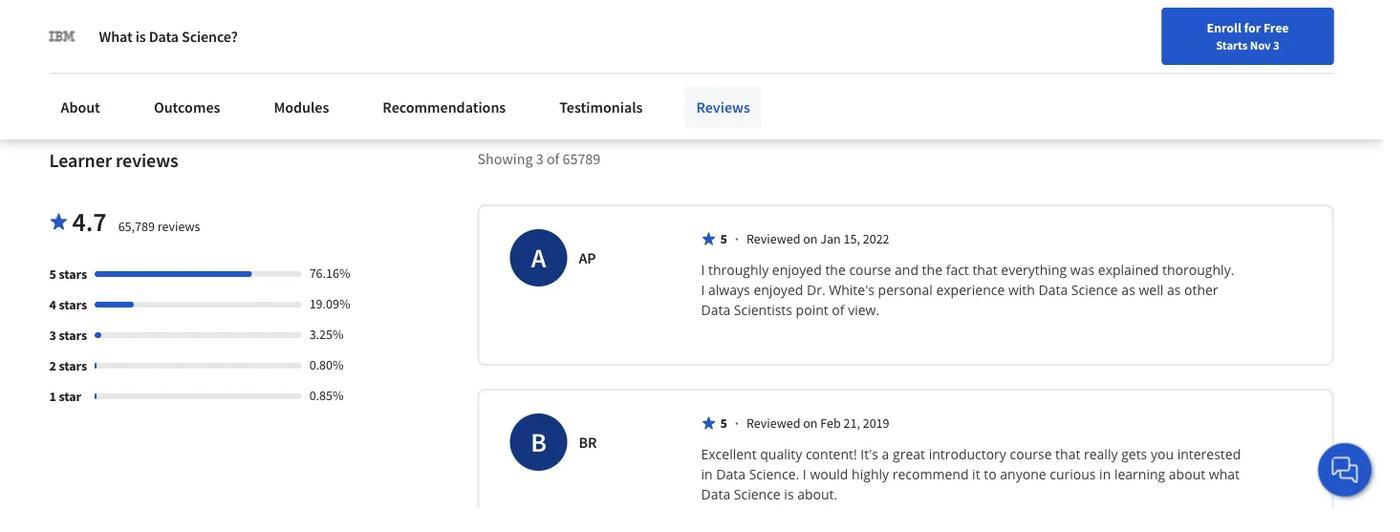 Task type: describe. For each thing, give the bounding box(es) containing it.
5 for a
[[721, 231, 728, 248]]

stars for 4 stars
[[59, 297, 87, 314]]

0.80%
[[310, 357, 344, 374]]

nov
[[1251, 37, 1272, 53]]

76.16%
[[310, 265, 351, 282]]

was
[[1071, 261, 1095, 280]]

65,789 reviews
[[118, 218, 200, 236]]

4.7
[[72, 205, 107, 239]]

would
[[810, 466, 849, 484]]

15,
[[844, 231, 861, 248]]

21,
[[844, 415, 861, 433]]

reviews for learner reviews
[[116, 149, 178, 173]]

1
[[49, 389, 56, 406]]

introductory
[[929, 446, 1007, 464]]

about.
[[798, 486, 838, 504]]

course inside i throughly enjoyed the course and the fact that everything was explained thoroughly. i always enjoyed dr. white's personal experience with data science as well as other data scientists point of view.
[[850, 261, 892, 280]]

explained
[[1099, 261, 1160, 280]]

well
[[1139, 282, 1164, 300]]

always
[[709, 282, 751, 300]]

curious
[[1050, 466, 1096, 484]]

enroll
[[1207, 19, 1242, 36]]

to
[[984, 466, 997, 484]]

coursera image
[[23, 16, 144, 46]]

anyone
[[1001, 466, 1047, 484]]

gets
[[1122, 446, 1148, 464]]

19.09%
[[310, 296, 351, 313]]

interested
[[1178, 446, 1242, 464]]

testimonials link
[[548, 86, 655, 128]]

2022
[[863, 231, 890, 248]]

reviewed for a
[[747, 231, 801, 248]]

2019
[[863, 415, 890, 433]]

br
[[579, 434, 597, 453]]

learner reviews
[[49, 149, 178, 173]]

science inside i throughly enjoyed the course and the fact that everything was explained thoroughly. i always enjoyed dr. white's personal experience with data science as well as other data scientists point of view.
[[1072, 282, 1119, 300]]

recommend
[[893, 466, 969, 484]]

reviews
[[697, 98, 751, 117]]

science?
[[182, 27, 238, 46]]

about link
[[49, 86, 112, 128]]

feb
[[821, 415, 841, 433]]

2
[[49, 358, 56, 375]]

for
[[1245, 19, 1262, 36]]

1 the from the left
[[826, 261, 846, 280]]

star
[[59, 389, 81, 406]]

thoroughly.
[[1163, 261, 1235, 280]]

65,789
[[118, 218, 155, 236]]

0 vertical spatial enjoyed
[[773, 261, 822, 280]]

throughly
[[709, 261, 769, 280]]

ibm image
[[49, 23, 76, 50]]

reviews for 65,789 reviews
[[158, 218, 200, 236]]

learning
[[1115, 466, 1166, 484]]

you
[[1151, 446, 1174, 464]]

1 vertical spatial i
[[702, 282, 705, 300]]

starts
[[1217, 37, 1248, 53]]

on for b
[[804, 415, 818, 433]]

what
[[1210, 466, 1240, 484]]

outcomes link
[[142, 86, 232, 128]]

0.85%
[[310, 388, 344, 405]]

showing 3 of 65789
[[478, 150, 601, 169]]

2 stars
[[49, 358, 87, 375]]

recommendations
[[383, 98, 506, 117]]

free
[[1264, 19, 1290, 36]]

outcomes
[[154, 98, 220, 117]]

a
[[531, 242, 546, 275]]

2 as from the left
[[1168, 282, 1181, 300]]

3 stars
[[49, 327, 87, 345]]

stars for 3 stars
[[59, 327, 87, 345]]

65789
[[563, 150, 601, 169]]

showing
[[478, 150, 533, 169]]

highly
[[852, 466, 890, 484]]

2 in from the left
[[1100, 466, 1112, 484]]

0 vertical spatial of
[[547, 150, 560, 169]]

testimonials
[[560, 98, 643, 117]]

reviewed for b
[[747, 415, 801, 433]]

learner
[[49, 149, 112, 173]]

1 vertical spatial enjoyed
[[754, 282, 804, 300]]

b
[[531, 426, 547, 460]]

personal
[[879, 282, 933, 300]]

reviewed on feb 21, 2019
[[747, 415, 890, 433]]



Task type: locate. For each thing, give the bounding box(es) containing it.
it's
[[861, 446, 879, 464]]

i
[[702, 261, 705, 280], [702, 282, 705, 300], [803, 466, 807, 484]]

4
[[49, 297, 56, 314]]

enjoyed
[[773, 261, 822, 280], [754, 282, 804, 300]]

course inside excellent quality content! it's a great introductory course that really gets you interested in data science. i would highly recommend it to anyone curious in learning about what data science is about.
[[1010, 446, 1052, 464]]

modules link
[[262, 86, 341, 128]]

5 for b
[[721, 415, 728, 433]]

dr.
[[807, 282, 826, 300]]

1 horizontal spatial as
[[1168, 282, 1181, 300]]

2 vertical spatial i
[[803, 466, 807, 484]]

0 horizontal spatial of
[[547, 150, 560, 169]]

great
[[893, 446, 926, 464]]

1 vertical spatial science
[[734, 486, 781, 504]]

white's
[[829, 282, 875, 300]]

reviewed on jan 15, 2022
[[747, 231, 890, 248]]

stars down 4 stars
[[59, 327, 87, 345]]

stars for 2 stars
[[59, 358, 87, 375]]

in down excellent in the bottom of the page
[[702, 466, 713, 484]]

5 up throughly
[[721, 231, 728, 248]]

3 right showing
[[536, 150, 544, 169]]

5 up 4
[[49, 266, 56, 283]]

0 horizontal spatial the
[[826, 261, 846, 280]]

1 vertical spatial reviewed
[[747, 415, 801, 433]]

reviewed
[[747, 231, 801, 248], [747, 415, 801, 433]]

is inside excellent quality content! it's a great introductory course that really gets you interested in data science. i would highly recommend it to anyone curious in learning about what data science is about.
[[785, 486, 794, 504]]

0 horizontal spatial as
[[1122, 282, 1136, 300]]

science.
[[749, 466, 800, 484]]

3 down 4
[[49, 327, 56, 345]]

and
[[895, 261, 919, 280]]

3 stars from the top
[[59, 327, 87, 345]]

enjoyed up scientists on the bottom
[[754, 282, 804, 300]]

reviewed up quality
[[747, 415, 801, 433]]

0 vertical spatial that
[[973, 261, 998, 280]]

the up white's
[[826, 261, 846, 280]]

1 vertical spatial of
[[832, 302, 845, 320]]

1 reviewed from the top
[[747, 231, 801, 248]]

as down explained
[[1122, 282, 1136, 300]]

modules
[[274, 98, 329, 117]]

0 horizontal spatial is
[[136, 27, 146, 46]]

i throughly enjoyed the course and the fact that everything was explained thoroughly. i always enjoyed dr. white's personal experience with data science as well as other data scientists point of view.
[[702, 261, 1239, 320]]

0 vertical spatial is
[[136, 27, 146, 46]]

of down white's
[[832, 302, 845, 320]]

1 vertical spatial course
[[1010, 446, 1052, 464]]

0 vertical spatial course
[[850, 261, 892, 280]]

reviews right 65,789
[[158, 218, 200, 236]]

0 horizontal spatial course
[[850, 261, 892, 280]]

reviews link
[[685, 86, 762, 128]]

2 horizontal spatial 3
[[1274, 37, 1280, 53]]

as right well
[[1168, 282, 1181, 300]]

science
[[1072, 282, 1119, 300], [734, 486, 781, 504]]

0 vertical spatial reviews
[[116, 149, 178, 173]]

0 vertical spatial 3
[[1274, 37, 1280, 53]]

in down 'really'
[[1100, 466, 1112, 484]]

2 reviewed from the top
[[747, 415, 801, 433]]

quality
[[761, 446, 803, 464]]

that up curious
[[1056, 446, 1081, 464]]

3 inside enroll for free starts nov 3
[[1274, 37, 1280, 53]]

0 horizontal spatial 3
[[49, 327, 56, 345]]

experience
[[937, 282, 1005, 300]]

course
[[850, 261, 892, 280], [1010, 446, 1052, 464]]

stars
[[59, 266, 87, 283], [59, 297, 87, 314], [59, 327, 87, 345], [59, 358, 87, 375]]

in
[[702, 466, 713, 484], [1100, 466, 1112, 484]]

chat with us image
[[1330, 455, 1361, 486]]

everything
[[1002, 261, 1067, 280]]

1 vertical spatial on
[[804, 415, 818, 433]]

what
[[99, 27, 133, 46]]

1 horizontal spatial science
[[1072, 282, 1119, 300]]

view.
[[849, 302, 880, 320]]

1 star
[[49, 389, 81, 406]]

1 vertical spatial reviews
[[158, 218, 200, 236]]

a
[[882, 446, 890, 464]]

content!
[[806, 446, 858, 464]]

2 the from the left
[[923, 261, 943, 280]]

of left 65789
[[547, 150, 560, 169]]

jan
[[821, 231, 841, 248]]

on
[[804, 231, 818, 248], [804, 415, 818, 433]]

what is data science?
[[99, 27, 238, 46]]

0 horizontal spatial that
[[973, 261, 998, 280]]

2 on from the top
[[804, 415, 818, 433]]

point
[[796, 302, 829, 320]]

reviews right learner
[[116, 149, 178, 173]]

that for a
[[973, 261, 998, 280]]

reviews
[[116, 149, 178, 173], [158, 218, 200, 236]]

is down science.
[[785, 486, 794, 504]]

enroll for free starts nov 3
[[1207, 19, 1290, 53]]

ap
[[579, 249, 596, 268]]

on left "feb"
[[804, 415, 818, 433]]

science inside excellent quality content! it's a great introductory course that really gets you interested in data science. i would highly recommend it to anyone curious in learning about what data science is about.
[[734, 486, 781, 504]]

science down was at the bottom
[[1072, 282, 1119, 300]]

4 stars from the top
[[59, 358, 87, 375]]

0 vertical spatial science
[[1072, 282, 1119, 300]]

excellent quality content! it's a great introductory course that really gets you interested in data science. i would highly recommend it to anyone curious in learning about what data science is about.
[[702, 446, 1245, 504]]

1 horizontal spatial of
[[832, 302, 845, 320]]

3.25%
[[310, 326, 344, 344]]

1 stars from the top
[[59, 266, 87, 283]]

stars up 4 stars
[[59, 266, 87, 283]]

stars for 5 stars
[[59, 266, 87, 283]]

of inside i throughly enjoyed the course and the fact that everything was explained thoroughly. i always enjoyed dr. white's personal experience with data science as well as other data scientists point of view.
[[832, 302, 845, 320]]

1 on from the top
[[804, 231, 818, 248]]

excellent
[[702, 446, 757, 464]]

course up white's
[[850, 261, 892, 280]]

3
[[1274, 37, 1280, 53], [536, 150, 544, 169], [49, 327, 56, 345]]

the
[[826, 261, 846, 280], [923, 261, 943, 280]]

2 stars from the top
[[59, 297, 87, 314]]

enjoyed up dr.
[[773, 261, 822, 280]]

5 up excellent in the bottom of the page
[[721, 415, 728, 433]]

0 vertical spatial i
[[702, 261, 705, 280]]

stars right 2
[[59, 358, 87, 375]]

3 right nov
[[1274, 37, 1280, 53]]

that
[[973, 261, 998, 280], [1056, 446, 1081, 464]]

i inside excellent quality content! it's a great introductory course that really gets you interested in data science. i would highly recommend it to anyone curious in learning about what data science is about.
[[803, 466, 807, 484]]

science down science.
[[734, 486, 781, 504]]

1 vertical spatial 3
[[536, 150, 544, 169]]

menu item
[[983, 19, 1106, 81]]

recommendations link
[[371, 86, 518, 128]]

stars right 4
[[59, 297, 87, 314]]

0 vertical spatial 5
[[721, 231, 728, 248]]

1 as from the left
[[1122, 282, 1136, 300]]

5
[[721, 231, 728, 248], [49, 266, 56, 283], [721, 415, 728, 433]]

1 in from the left
[[702, 466, 713, 484]]

that for b
[[1056, 446, 1081, 464]]

reviewed up throughly
[[747, 231, 801, 248]]

5 stars
[[49, 266, 87, 283]]

is
[[136, 27, 146, 46], [785, 486, 794, 504]]

4 stars
[[49, 297, 87, 314]]

1 vertical spatial 5
[[49, 266, 56, 283]]

on left jan
[[804, 231, 818, 248]]

that up experience
[[973, 261, 998, 280]]

really
[[1085, 446, 1119, 464]]

2 vertical spatial 3
[[49, 327, 56, 345]]

of
[[547, 150, 560, 169], [832, 302, 845, 320]]

fact
[[946, 261, 970, 280]]

with
[[1009, 282, 1036, 300]]

i up the about.
[[803, 466, 807, 484]]

0 vertical spatial on
[[804, 231, 818, 248]]

1 horizontal spatial is
[[785, 486, 794, 504]]

is right what
[[136, 27, 146, 46]]

scientists
[[734, 302, 793, 320]]

on for a
[[804, 231, 818, 248]]

1 horizontal spatial in
[[1100, 466, 1112, 484]]

1 vertical spatial that
[[1056, 446, 1081, 464]]

0 horizontal spatial in
[[702, 466, 713, 484]]

i left always
[[702, 282, 705, 300]]

1 horizontal spatial 3
[[536, 150, 544, 169]]

about
[[1169, 466, 1206, 484]]

0 horizontal spatial science
[[734, 486, 781, 504]]

course up anyone
[[1010, 446, 1052, 464]]

1 vertical spatial is
[[785, 486, 794, 504]]

that inside excellent quality content! it's a great introductory course that really gets you interested in data science. i would highly recommend it to anyone curious in learning about what data science is about.
[[1056, 446, 1081, 464]]

other
[[1185, 282, 1219, 300]]

1 horizontal spatial that
[[1056, 446, 1081, 464]]

1 horizontal spatial course
[[1010, 446, 1052, 464]]

i left throughly
[[702, 261, 705, 280]]

as
[[1122, 282, 1136, 300], [1168, 282, 1181, 300]]

2 vertical spatial 5
[[721, 415, 728, 433]]

the left 'fact'
[[923, 261, 943, 280]]

1 horizontal spatial the
[[923, 261, 943, 280]]

0 vertical spatial reviewed
[[747, 231, 801, 248]]

that inside i throughly enjoyed the course and the fact that everything was explained thoroughly. i always enjoyed dr. white's personal experience with data science as well as other data scientists point of view.
[[973, 261, 998, 280]]

about
[[61, 98, 100, 117]]

it
[[973, 466, 981, 484]]



Task type: vqa. For each thing, say whether or not it's contained in the screenshot.
Earn a degree related to MS in Management: Healthcare
no



